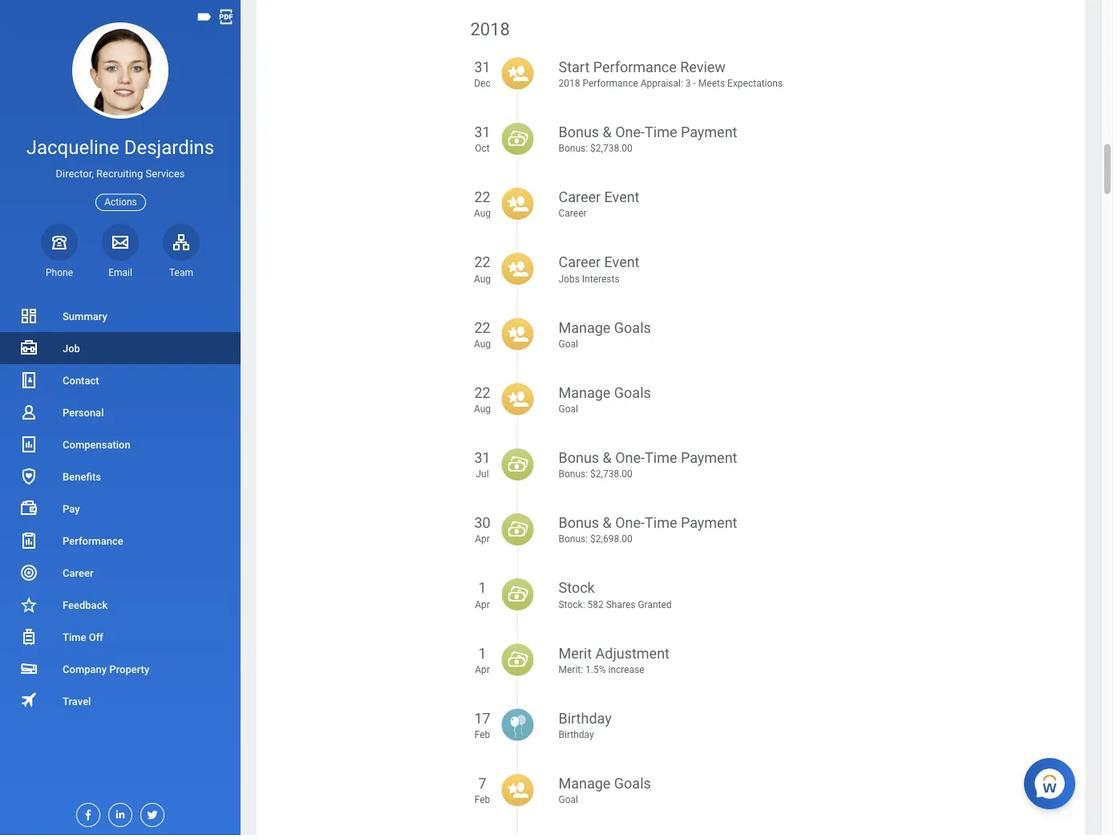 Task type: vqa. For each thing, say whether or not it's contained in the screenshot.
x circle Icon
no



Task type: locate. For each thing, give the bounding box(es) containing it.
2 vertical spatial goal
[[559, 795, 579, 806]]

2 vertical spatial apr
[[475, 664, 490, 676]]

3 bonus: from the top
[[559, 534, 588, 545]]

31
[[475, 59, 491, 76], [475, 124, 491, 141], [475, 450, 491, 467]]

one-
[[616, 124, 645, 141], [616, 450, 645, 467], [616, 515, 645, 532]]

2 vertical spatial manage goals goal
[[559, 776, 651, 806]]

job image
[[19, 339, 39, 358]]

apr down 30 apr
[[475, 599, 490, 610]]

career inside career event jobs interests
[[559, 255, 601, 271]]

1 vertical spatial one-
[[616, 450, 645, 467]]

personal image
[[19, 403, 39, 422]]

feb inside the 17 feb
[[475, 730, 491, 741]]

bonus inside 'bonus & one-time payment bonus: $2,698.00'
[[559, 515, 600, 532]]

1 vertical spatial manage goals goal
[[559, 385, 651, 415]]

22
[[475, 189, 491, 206], [475, 255, 491, 271], [475, 320, 491, 337], [475, 385, 491, 402]]

travel link
[[0, 685, 241, 717]]

email button
[[102, 224, 139, 279]]

0 vertical spatial birthday
[[559, 711, 612, 727]]

performance
[[594, 59, 677, 76], [583, 78, 639, 89], [63, 535, 123, 547]]

increase
[[609, 664, 645, 676]]

company property link
[[0, 653, 241, 685]]

1 vertical spatial 2018
[[559, 78, 581, 89]]

2 bonus: from the top
[[559, 469, 588, 480]]

career link
[[0, 557, 241, 589]]

31 up oct
[[475, 124, 491, 141]]

stock
[[559, 580, 595, 597]]

1 apr from the top
[[475, 534, 490, 545]]

1 payment from the top
[[681, 124, 738, 141]]

event inside career event career
[[605, 189, 640, 206]]

& for 31 jul
[[603, 450, 612, 467]]

1
[[479, 580, 487, 597], [479, 645, 487, 662]]

bonus for 30 apr
[[559, 515, 600, 532]]

1 bonus from the top
[[559, 124, 600, 141]]

2 apr from the top
[[475, 599, 490, 610]]

birthday
[[559, 711, 612, 727], [559, 730, 594, 741]]

feb down 17
[[475, 730, 491, 741]]

actions button
[[96, 194, 146, 211]]

1 vertical spatial birthday
[[559, 730, 594, 741]]

2 goals from the top
[[615, 385, 651, 402]]

one- for 30 apr
[[616, 515, 645, 532]]

$2,698.00
[[591, 534, 633, 545]]

feb down 7
[[475, 795, 491, 806]]

3 payment from the top
[[681, 515, 738, 532]]

bonus & one-time payment bonus: $2,738.00 for 31 oct
[[559, 124, 738, 154]]

event
[[605, 189, 640, 206], [605, 255, 640, 271]]

0 vertical spatial goal
[[559, 339, 579, 350]]

1 vertical spatial bonus:
[[559, 469, 588, 480]]

summary link
[[0, 300, 241, 332]]

one- for 31 jul
[[616, 450, 645, 467]]

company property image
[[19, 660, 39, 679]]

0 vertical spatial manage goals goal
[[559, 320, 651, 350]]

1 vertical spatial bonus & one-time payment bonus: $2,738.00
[[559, 450, 738, 480]]

manage
[[559, 320, 611, 337], [559, 385, 611, 402], [559, 776, 611, 793]]

director, recruiting services
[[56, 168, 185, 180]]

jacqueline
[[26, 136, 119, 159]]

meets
[[699, 78, 726, 89]]

list containing summary
[[0, 300, 241, 717]]

2 1 apr from the top
[[475, 645, 490, 676]]

career inside navigation pane region
[[63, 567, 93, 579]]

tag image
[[196, 8, 213, 26]]

1 aug from the top
[[474, 208, 491, 220]]

benefits
[[63, 471, 101, 483]]

apr inside 30 apr
[[475, 534, 490, 545]]

1 vertical spatial &
[[603, 450, 612, 467]]

3 apr from the top
[[475, 664, 490, 676]]

3 22 from the top
[[475, 320, 491, 337]]

performance inside 'link'
[[63, 535, 123, 547]]

feedback link
[[0, 589, 241, 621]]

1 1 from the top
[[479, 580, 487, 597]]

0 vertical spatial &
[[603, 124, 612, 141]]

2 payment from the top
[[681, 450, 738, 467]]

2 31 from the top
[[475, 124, 491, 141]]

1 vertical spatial feb
[[475, 795, 491, 806]]

0 vertical spatial bonus & one-time payment bonus: $2,738.00
[[559, 124, 738, 154]]

1 vertical spatial payment
[[681, 450, 738, 467]]

3 31 from the top
[[475, 450, 491, 467]]

1 horizontal spatial 2018
[[559, 78, 581, 89]]

job link
[[0, 332, 241, 364]]

2 vertical spatial &
[[603, 515, 612, 532]]

bonus
[[559, 124, 600, 141], [559, 450, 600, 467], [559, 515, 600, 532]]

pay link
[[0, 493, 241, 525]]

adjustment
[[596, 645, 670, 662]]

1 apr up 17
[[475, 645, 490, 676]]

31 for 31 oct
[[475, 124, 491, 141]]

1 vertical spatial $2,738.00
[[591, 469, 633, 480]]

performance down the start
[[583, 78, 639, 89]]

4 22 aug from the top
[[474, 385, 491, 415]]

facebook image
[[77, 804, 95, 822]]

appraisal:
[[641, 78, 684, 89]]

&
[[603, 124, 612, 141], [603, 450, 612, 467], [603, 515, 612, 532]]

merit:
[[559, 664, 583, 676]]

list
[[0, 300, 241, 717]]

$2,738.00 for 31 oct
[[591, 143, 633, 154]]

2 vertical spatial bonus
[[559, 515, 600, 532]]

jul
[[476, 469, 489, 480]]

1 for stock
[[479, 580, 487, 597]]

goals
[[615, 320, 651, 337], [615, 385, 651, 402], [615, 776, 651, 793]]

career event jobs interests
[[559, 255, 640, 285]]

personal
[[63, 406, 104, 418]]

1 vertical spatial bonus
[[559, 450, 600, 467]]

1 vertical spatial event
[[605, 255, 640, 271]]

2018 up the 31 dec
[[471, 19, 510, 40]]

career for career
[[63, 567, 93, 579]]

2 event from the top
[[605, 255, 640, 271]]

1 1 apr from the top
[[475, 580, 490, 610]]

4 22 from the top
[[475, 385, 491, 402]]

1 bonus & one-time payment bonus: $2,738.00 from the top
[[559, 124, 738, 154]]

bonus for 31 jul
[[559, 450, 600, 467]]

$2,738.00 up $2,698.00
[[591, 469, 633, 480]]

1 apr
[[475, 580, 490, 610], [475, 645, 490, 676]]

0 vertical spatial 31
[[475, 59, 491, 76]]

0 vertical spatial feb
[[475, 730, 491, 741]]

event up career event jobs interests
[[605, 189, 640, 206]]

1 bonus: from the top
[[559, 143, 588, 154]]

goal
[[559, 339, 579, 350], [559, 404, 579, 415], [559, 795, 579, 806]]

career event career
[[559, 189, 640, 220]]

1 up 17
[[479, 645, 487, 662]]

2 22 from the top
[[475, 255, 491, 271]]

performance down pay
[[63, 535, 123, 547]]

1 apr down 30 apr
[[475, 580, 490, 610]]

payment inside 'bonus & one-time payment bonus: $2,698.00'
[[681, 515, 738, 532]]

1 $2,738.00 from the top
[[591, 143, 633, 154]]

582
[[588, 599, 604, 610]]

0 vertical spatial event
[[605, 189, 640, 206]]

start performance review 2018 performance appraisal: 3 - meets expectations
[[559, 59, 783, 89]]

2 birthday from the top
[[559, 730, 594, 741]]

$2,738.00
[[591, 143, 633, 154], [591, 469, 633, 480]]

bonus & one-time payment bonus: $2,738.00 down the appraisal:
[[559, 124, 738, 154]]

compensation image
[[19, 435, 39, 454]]

2 1 from the top
[[479, 645, 487, 662]]

phone image
[[48, 233, 71, 252]]

jobs
[[559, 273, 580, 285]]

career for career event career
[[559, 189, 601, 206]]

31 up dec
[[475, 59, 491, 76]]

aug
[[474, 208, 491, 220], [474, 273, 491, 285], [474, 339, 491, 350], [474, 404, 491, 415]]

31 inside the 31 dec
[[475, 59, 491, 76]]

& inside 'bonus & one-time payment bonus: $2,698.00'
[[603, 515, 612, 532]]

2 vertical spatial manage
[[559, 776, 611, 793]]

one- down the appraisal:
[[616, 124, 645, 141]]

2 feb from the top
[[475, 795, 491, 806]]

1 vertical spatial 31
[[475, 124, 491, 141]]

2 goal from the top
[[559, 404, 579, 415]]

0 vertical spatial one-
[[616, 124, 645, 141]]

2 vertical spatial payment
[[681, 515, 738, 532]]

0 vertical spatial goals
[[615, 320, 651, 337]]

2 vertical spatial one-
[[616, 515, 645, 532]]

3 goal from the top
[[559, 795, 579, 806]]

2 & from the top
[[603, 450, 612, 467]]

birthday down merit:
[[559, 730, 594, 741]]

1 for merit
[[479, 645, 487, 662]]

1 goals from the top
[[615, 320, 651, 337]]

2 bonus from the top
[[559, 450, 600, 467]]

3 22 aug from the top
[[474, 320, 491, 350]]

feb
[[475, 730, 491, 741], [475, 795, 491, 806]]

1 event from the top
[[605, 189, 640, 206]]

1 31 from the top
[[475, 59, 491, 76]]

time for 31 oct
[[645, 124, 678, 141]]

services
[[146, 168, 185, 180]]

0 vertical spatial 1 apr
[[475, 580, 490, 610]]

0 vertical spatial apr
[[475, 534, 490, 545]]

payment for 30 apr
[[681, 515, 738, 532]]

31 jul
[[475, 450, 491, 480]]

0 vertical spatial bonus
[[559, 124, 600, 141]]

apr down 30
[[475, 534, 490, 545]]

2 vertical spatial 31
[[475, 450, 491, 467]]

2 one- from the top
[[616, 450, 645, 467]]

travel image
[[19, 690, 39, 710]]

contact
[[63, 374, 99, 386]]

time inside 'bonus & one-time payment bonus: $2,698.00'
[[645, 515, 678, 532]]

1 one- from the top
[[616, 124, 645, 141]]

2 $2,738.00 from the top
[[591, 469, 633, 480]]

1 vertical spatial manage
[[559, 385, 611, 402]]

2 vertical spatial performance
[[63, 535, 123, 547]]

personal link
[[0, 396, 241, 429]]

time
[[645, 124, 678, 141], [645, 450, 678, 467], [645, 515, 678, 532], [63, 631, 86, 643]]

apr up 17
[[475, 664, 490, 676]]

1 vertical spatial goal
[[559, 404, 579, 415]]

bonus: inside 'bonus & one-time payment bonus: $2,698.00'
[[559, 534, 588, 545]]

0 vertical spatial payment
[[681, 124, 738, 141]]

one- inside 'bonus & one-time payment bonus: $2,698.00'
[[616, 515, 645, 532]]

merit adjustment merit: 1.5% increase
[[559, 645, 670, 676]]

$2,738.00 up career event career
[[591, 143, 633, 154]]

3 bonus from the top
[[559, 515, 600, 532]]

event for career event jobs interests
[[605, 255, 640, 271]]

1 manage goals goal from the top
[[559, 320, 651, 350]]

event up interests
[[605, 255, 640, 271]]

manage goals goal
[[559, 320, 651, 350], [559, 385, 651, 415], [559, 776, 651, 806]]

22 aug
[[474, 189, 491, 220], [474, 255, 491, 285], [474, 320, 491, 350], [474, 385, 491, 415]]

2018 down the start
[[559, 78, 581, 89]]

31 for 31 jul
[[475, 450, 491, 467]]

1 birthday from the top
[[559, 711, 612, 727]]

0 vertical spatial $2,738.00
[[591, 143, 633, 154]]

1 & from the top
[[603, 124, 612, 141]]

expectations
[[728, 78, 783, 89]]

31 up jul
[[475, 450, 491, 467]]

1 down 30 apr
[[479, 580, 487, 597]]

birthday down 1.5%
[[559, 711, 612, 727]]

benefits link
[[0, 461, 241, 493]]

0 horizontal spatial 2018
[[471, 19, 510, 40]]

career
[[559, 189, 601, 206], [559, 208, 587, 220], [559, 255, 601, 271], [63, 567, 93, 579]]

2 vertical spatial bonus:
[[559, 534, 588, 545]]

3 goals from the top
[[615, 776, 651, 793]]

bonus & one-time payment bonus: $2,738.00 up 'bonus & one-time payment bonus: $2,698.00'
[[559, 450, 738, 480]]

0 vertical spatial bonus:
[[559, 143, 588, 154]]

phone
[[46, 267, 73, 278]]

performance up the appraisal:
[[594, 59, 677, 76]]

time for 31 jul
[[645, 450, 678, 467]]

3 & from the top
[[603, 515, 612, 532]]

bonus: for 30 apr
[[559, 534, 588, 545]]

email jacqueline desjardins element
[[102, 266, 139, 279]]

one- up $2,698.00
[[616, 515, 645, 532]]

company
[[63, 663, 107, 675]]

2 bonus & one-time payment bonus: $2,738.00 from the top
[[559, 450, 738, 480]]

-
[[694, 78, 696, 89]]

company property
[[63, 663, 149, 675]]

payment
[[681, 124, 738, 141], [681, 450, 738, 467], [681, 515, 738, 532]]

0 vertical spatial 1
[[479, 580, 487, 597]]

apr
[[475, 534, 490, 545], [475, 599, 490, 610], [475, 664, 490, 676]]

oct
[[475, 143, 490, 154]]

0 vertical spatial manage
[[559, 320, 611, 337]]

& for 31 oct
[[603, 124, 612, 141]]

event inside career event jobs interests
[[605, 255, 640, 271]]

1 vertical spatial 1 apr
[[475, 645, 490, 676]]

1 vertical spatial performance
[[583, 78, 639, 89]]

1 feb from the top
[[475, 730, 491, 741]]

1 vertical spatial apr
[[475, 599, 490, 610]]

7
[[479, 776, 487, 793]]

3 one- from the top
[[616, 515, 645, 532]]

one- up 'bonus & one-time payment bonus: $2,698.00'
[[616, 450, 645, 467]]

2 vertical spatial goals
[[615, 776, 651, 793]]

1 vertical spatial 1
[[479, 645, 487, 662]]

feedback
[[63, 599, 108, 611]]

bonus:
[[559, 143, 588, 154], [559, 469, 588, 480], [559, 534, 588, 545]]

2018 menu item
[[471, 18, 872, 123]]

1 vertical spatial goals
[[615, 385, 651, 402]]



Task type: describe. For each thing, give the bounding box(es) containing it.
pay
[[63, 503, 80, 515]]

merit
[[559, 645, 592, 662]]

granted
[[638, 599, 672, 610]]

4 aug from the top
[[474, 404, 491, 415]]

team jacqueline desjardins element
[[163, 266, 200, 279]]

31 dec
[[474, 59, 491, 89]]

performance link
[[0, 525, 241, 557]]

1 22 from the top
[[475, 189, 491, 206]]

payment for 31 jul
[[681, 450, 738, 467]]

recruiting
[[96, 168, 143, 180]]

career for career event jobs interests
[[559, 255, 601, 271]]

career image
[[19, 563, 39, 583]]

2 manage goals goal from the top
[[559, 385, 651, 415]]

feb for 7
[[475, 795, 491, 806]]

time off
[[63, 631, 103, 643]]

2 manage from the top
[[559, 385, 611, 402]]

3 manage goals goal from the top
[[559, 776, 651, 806]]

3 manage from the top
[[559, 776, 611, 793]]

desjardins
[[124, 136, 214, 159]]

17
[[475, 711, 491, 727]]

contact link
[[0, 364, 241, 396]]

phone button
[[41, 224, 78, 279]]

performance image
[[19, 531, 39, 550]]

job
[[63, 342, 80, 354]]

jacqueline desjardins
[[26, 136, 214, 159]]

off
[[89, 631, 103, 643]]

17 feb
[[475, 711, 491, 741]]

time off image
[[19, 628, 39, 647]]

time for 30 apr
[[645, 515, 678, 532]]

birthday inside birthday birthday
[[559, 730, 594, 741]]

payment for 31 oct
[[681, 124, 738, 141]]

feb for 17
[[475, 730, 491, 741]]

1 22 aug from the top
[[474, 189, 491, 220]]

summary image
[[19, 307, 39, 326]]

2 22 aug from the top
[[474, 255, 491, 285]]

30
[[475, 515, 491, 532]]

navigation pane region
[[0, 0, 241, 835]]

3 aug from the top
[[474, 339, 491, 350]]

1 apr for stock
[[475, 580, 490, 610]]

compensation
[[63, 439, 131, 451]]

1 apr for merit adjustment
[[475, 645, 490, 676]]

phone jacqueline desjardins element
[[41, 266, 78, 279]]

actions
[[104, 197, 137, 208]]

feedback image
[[19, 595, 39, 615]]

1.5%
[[586, 664, 606, 676]]

travel
[[63, 695, 91, 707]]

bonus for 31 oct
[[559, 124, 600, 141]]

pay image
[[19, 499, 39, 518]]

twitter image
[[141, 804, 159, 822]]

apr for bonus & one-time payment
[[475, 534, 490, 545]]

team
[[169, 267, 193, 278]]

birthday birthday
[[559, 711, 612, 741]]

summary
[[63, 310, 107, 322]]

0 vertical spatial performance
[[594, 59, 677, 76]]

view team image
[[172, 233, 191, 252]]

dec
[[474, 78, 491, 89]]

view printable version (pdf) image
[[217, 8, 235, 26]]

$2,738.00 for 31 jul
[[591, 469, 633, 480]]

3
[[686, 78, 691, 89]]

bonus & one-time payment bonus: $2,738.00 for 31 jul
[[559, 450, 738, 480]]

7 feb
[[475, 776, 491, 806]]

compensation link
[[0, 429, 241, 461]]

1 goal from the top
[[559, 339, 579, 350]]

linkedin image
[[109, 804, 127, 821]]

mail image
[[111, 233, 130, 252]]

event for career event career
[[605, 189, 640, 206]]

2 aug from the top
[[474, 273, 491, 285]]

review
[[681, 59, 726, 76]]

bonus: for 31 oct
[[559, 143, 588, 154]]

contact image
[[19, 371, 39, 390]]

& for 30 apr
[[603, 515, 612, 532]]

interests
[[582, 273, 620, 285]]

start
[[559, 59, 590, 76]]

time inside list
[[63, 631, 86, 643]]

31 for 31 dec
[[475, 59, 491, 76]]

bonus & one-time payment bonus: $2,698.00
[[559, 515, 738, 545]]

stock stock: 582 shares granted
[[559, 580, 672, 610]]

apr for merit adjustment
[[475, 664, 490, 676]]

property
[[109, 663, 149, 675]]

bonus: for 31 jul
[[559, 469, 588, 480]]

team link
[[163, 224, 200, 279]]

shares
[[606, 599, 636, 610]]

2018 inside 'start performance review 2018 performance appraisal: 3 - meets expectations'
[[559, 78, 581, 89]]

time off link
[[0, 621, 241, 653]]

one- for 31 oct
[[616, 124, 645, 141]]

director,
[[56, 168, 94, 180]]

0 vertical spatial 2018
[[471, 19, 510, 40]]

31 oct
[[475, 124, 491, 154]]

stock:
[[559, 599, 585, 610]]

benefits image
[[19, 467, 39, 486]]

apr for stock
[[475, 599, 490, 610]]

1 manage from the top
[[559, 320, 611, 337]]

email
[[108, 267, 132, 278]]

30 apr
[[475, 515, 491, 545]]



